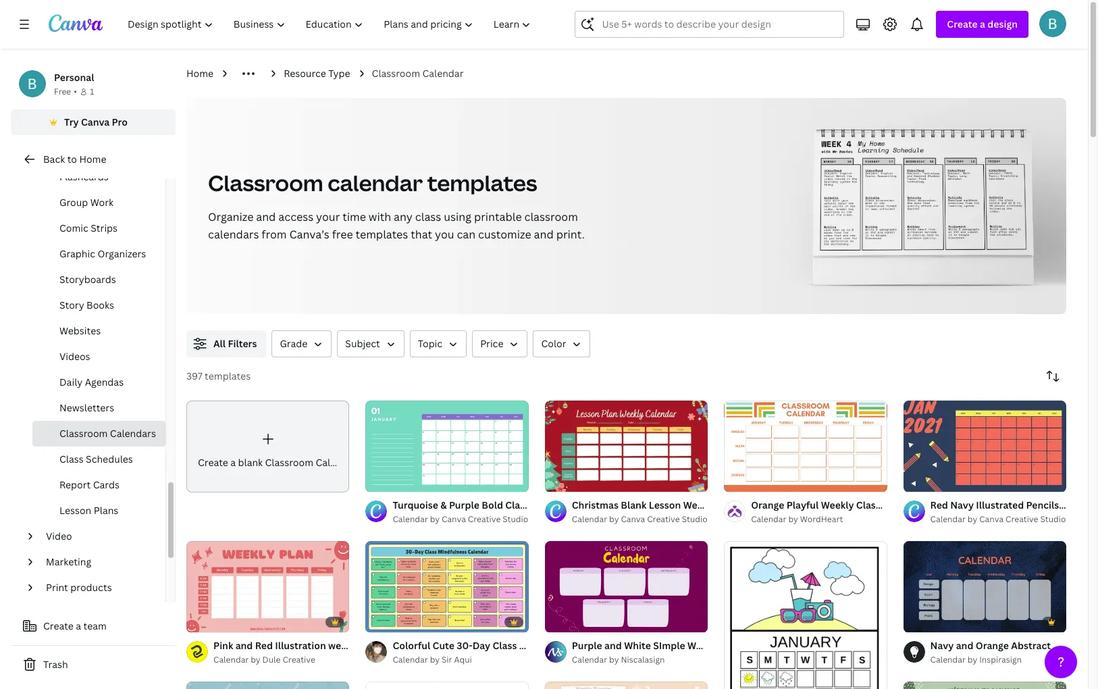 Task type: describe. For each thing, give the bounding box(es) containing it.
printable
[[474, 209, 522, 224]]

graphic organizers link
[[32, 241, 166, 267]]

print.
[[557, 227, 585, 242]]

calendar by niscalasign
[[572, 654, 665, 666]]

by inside turquoise & purple bold classroom calendar calendar by canva creative studio
[[430, 514, 440, 525]]

12 for turquoise
[[393, 477, 401, 486]]

1 for turquoise
[[375, 477, 379, 486]]

1 of 12 link for purple
[[366, 401, 529, 492]]

create a design button
[[937, 11, 1029, 38]]

red navy illustrated pencils classroo link
[[931, 498, 1099, 513]]

sir
[[442, 654, 452, 666]]

all
[[214, 337, 226, 350]]

navy inside navy and orange abstract classroom calendar by inspirasign
[[931, 640, 954, 652]]

blank
[[238, 456, 263, 469]]

0 horizontal spatial 1
[[90, 86, 94, 97]]

calendar by sir aqui
[[393, 654, 472, 666]]

1 of 12 for turquoise
[[375, 477, 401, 486]]

create for create a team
[[43, 620, 74, 633]]

using
[[444, 209, 472, 224]]

pink and red illustration weekly plan classroom calendar image
[[187, 541, 350, 633]]

by inside pink and red illustration weekly plan classroom calendar calendar by dule creative
[[251, 654, 261, 666]]

flashcards link
[[32, 164, 166, 190]]

filters
[[228, 337, 257, 350]]

pink and red illustration weekly plan classroom calendar link
[[214, 639, 478, 653]]

studio inside turquoise & purple bold classroom calendar calendar by canva creative studio
[[503, 514, 529, 525]]

red navy illustrated pencils classroom calendar image
[[904, 401, 1067, 492]]

story books
[[59, 299, 114, 312]]

subject
[[346, 337, 380, 350]]

newsletters
[[59, 401, 114, 414]]

navy and orange abstract classroom calendar image
[[904, 541, 1067, 633]]

calendar by wordheart link
[[752, 513, 888, 527]]

by inside calendar by niscalasign link
[[610, 654, 619, 666]]

by inside navy and orange abstract classroom calendar by inspirasign
[[968, 654, 978, 666]]

lesson plans
[[59, 504, 118, 517]]

create for create a design
[[948, 18, 978, 30]]

creative inside the red navy illustrated pencils classroo calendar by canva creative studio
[[1006, 514, 1039, 525]]

from
[[262, 227, 287, 242]]

customize
[[479, 227, 532, 242]]

calendar by niscalasign link
[[572, 654, 708, 667]]

and for pink and red illustration weekly plan classroom calendar calendar by dule creative
[[236, 639, 253, 652]]

create a team
[[43, 620, 107, 633]]

0 horizontal spatial templates
[[205, 370, 251, 382]]

subject button
[[337, 330, 405, 357]]

graphic organizers
[[59, 247, 146, 260]]

free •
[[54, 86, 77, 97]]

back to home
[[43, 153, 106, 166]]

team
[[83, 620, 107, 633]]

niscalasign
[[621, 654, 665, 666]]

classroom
[[525, 209, 578, 224]]

calendar inside the red navy illustrated pencils classroo calendar by canva creative studio
[[931, 514, 966, 525]]

397 templates
[[187, 370, 251, 382]]

can
[[457, 227, 476, 242]]

creative inside pink and red illustration weekly plan classroom calendar calendar by dule creative
[[283, 654, 316, 666]]

purple and white simple weekly schedule classroom calendar image
[[545, 541, 708, 633]]

agendas
[[85, 376, 124, 389]]

colorful patterned classroom calendar image
[[187, 682, 350, 689]]

1 of 12 link for illustrated
[[904, 401, 1067, 492]]

websites link
[[32, 318, 166, 344]]

group work link
[[32, 190, 166, 216]]

home inside "link"
[[79, 153, 106, 166]]

type
[[329, 67, 350, 80]]

group work
[[59, 196, 114, 209]]

templates inside organize and access your time with any class using printable classroom calendars from canva's free templates that you can customize and print.
[[356, 227, 408, 242]]

create a team button
[[11, 613, 176, 640]]

try canva pro button
[[11, 109, 176, 135]]

report cards
[[59, 478, 120, 491]]

storyboards link
[[32, 267, 166, 293]]

story
[[59, 299, 84, 312]]

comic strips
[[59, 222, 118, 234]]

products
[[70, 581, 112, 594]]

wordheart
[[801, 514, 844, 525]]

calendar
[[328, 168, 423, 197]]

create for create a blank classroom calendar
[[198, 456, 228, 469]]

pro
[[112, 116, 128, 128]]

illustration
[[275, 639, 326, 652]]

dule
[[263, 654, 281, 666]]

illustrated
[[977, 499, 1025, 512]]

orange inside navy and orange abstract classroom calendar by inspirasign
[[976, 640, 1010, 652]]

colorful cute 30-day class mindfulness challenge calendar image
[[366, 541, 529, 633]]

pink and red illustration weekly plan classroom calendar calendar by dule creative
[[214, 639, 478, 666]]

brad klo image
[[1040, 10, 1067, 37]]

0 vertical spatial home
[[187, 67, 214, 80]]

canva inside christmas blank lesson weekly calendar calendar by canva creative studio
[[621, 514, 646, 525]]

Sort by button
[[1040, 363, 1067, 390]]

color
[[542, 337, 567, 350]]

classroom down "newsletters"
[[59, 427, 108, 440]]

classroom calendar beach theme weather chart image
[[725, 541, 888, 689]]

all filters
[[214, 337, 257, 350]]

comic strips link
[[32, 216, 166, 241]]

bold
[[482, 499, 503, 512]]

calendars
[[110, 427, 156, 440]]

calendar by sir aqui link
[[393, 654, 529, 667]]

studio for red navy illustrated pencils classroo
[[1041, 514, 1067, 525]]

weekly inside christmas blank lesson weekly calendar calendar by canva creative studio
[[684, 499, 717, 512]]

orange playful weekly classroom calendar calendar by wordheart
[[752, 499, 949, 525]]

personal
[[54, 71, 94, 84]]

playful
[[787, 499, 819, 512]]

classroom inside turquoise & purple bold classroom calendar calendar by canva creative studio
[[506, 499, 554, 512]]

classroom calendar
[[372, 67, 464, 80]]

websites
[[59, 324, 101, 337]]

daily agendas link
[[32, 370, 166, 395]]

organize and access your time with any class using printable classroom calendars from canva's free templates that you can customize and print.
[[208, 209, 585, 242]]

free
[[332, 227, 353, 242]]

green creative planning classroom calendar image
[[904, 682, 1067, 689]]

class schedules
[[59, 453, 133, 466]]

story books link
[[32, 293, 166, 318]]

classroom right blank in the bottom of the page
[[265, 456, 314, 469]]

report cards link
[[32, 472, 166, 498]]

calendar by canva creative studio link for lesson
[[572, 513, 708, 527]]

classroom inside navy and orange abstract classroom calendar by inspirasign
[[1054, 640, 1099, 652]]

schedules
[[86, 453, 133, 466]]

classroom up "access"
[[208, 168, 323, 197]]

turquoise & purple bold classroom calendar link
[[393, 498, 598, 513]]

2 horizontal spatial templates
[[428, 168, 538, 197]]

class
[[59, 453, 84, 466]]

print products
[[46, 581, 112, 594]]

create a blank classroom calendar element
[[187, 401, 357, 492]]

purple
[[449, 499, 480, 512]]

turquoise & purple bold classroom calendar calendar by canva creative studio
[[393, 499, 598, 525]]

organizers
[[98, 247, 146, 260]]

peach minimalist weekly planner calendar image
[[545, 682, 708, 689]]



Task type: locate. For each thing, give the bounding box(es) containing it.
2 horizontal spatial 1
[[913, 477, 917, 486]]

marketing link
[[41, 549, 157, 575]]

christmas blank lesson weekly calendar image
[[545, 401, 708, 492]]

2 of from the left
[[919, 477, 929, 486]]

of for turquoise & purple bold classroom calendar
[[381, 477, 391, 486]]

0 horizontal spatial a
[[76, 620, 81, 633]]

0 horizontal spatial 12
[[393, 477, 401, 486]]

try canva pro
[[64, 116, 128, 128]]

home
[[187, 67, 214, 80], [79, 153, 106, 166]]

lesson inside christmas blank lesson weekly calendar calendar by canva creative studio
[[649, 499, 681, 512]]

lesson right the blank
[[649, 499, 681, 512]]

by down illustrated
[[968, 514, 978, 525]]

by down the turquoise
[[430, 514, 440, 525]]

calendar inside navy and orange abstract classroom calendar by inspirasign
[[931, 654, 966, 666]]

calendar by canva creative studio link
[[572, 513, 708, 527], [393, 513, 529, 527], [931, 513, 1067, 527]]

by down christmas
[[610, 514, 619, 525]]

397
[[187, 370, 203, 382]]

creative down bold
[[468, 514, 501, 525]]

1 horizontal spatial weekly
[[821, 499, 854, 512]]

a for team
[[76, 620, 81, 633]]

and for navy and orange abstract classroom calendar by inspirasign
[[957, 640, 974, 652]]

1 horizontal spatial studio
[[682, 514, 708, 525]]

lesson plans link
[[32, 498, 166, 524]]

classroom right type
[[372, 67, 420, 80]]

organize
[[208, 209, 254, 224]]

create a blank classroom calendar link
[[187, 401, 357, 492]]

calendar by dule creative link
[[214, 653, 350, 667]]

orange playful weekly classroom calendar image
[[725, 401, 888, 492]]

templates down with
[[356, 227, 408, 242]]

2 vertical spatial templates
[[205, 370, 251, 382]]

create left team
[[43, 620, 74, 633]]

classroom up calendar by wordheart link
[[857, 499, 905, 512]]

a left the 'design'
[[981, 18, 986, 30]]

0 horizontal spatial of
[[381, 477, 391, 486]]

0 horizontal spatial red
[[255, 639, 273, 652]]

0 horizontal spatial home
[[79, 153, 106, 166]]

by inside orange playful weekly classroom calendar calendar by wordheart
[[789, 514, 799, 525]]

1 horizontal spatial home
[[187, 67, 214, 80]]

12
[[393, 477, 401, 486], [931, 477, 939, 486]]

1 horizontal spatial red
[[931, 499, 949, 512]]

create inside 'dropdown button'
[[948, 18, 978, 30]]

1 calendar by canva creative studio link from the left
[[572, 513, 708, 527]]

daily agendas
[[59, 376, 124, 389]]

classroom calendar templates
[[208, 168, 538, 197]]

1 of 12 link up the &
[[366, 401, 529, 492]]

studio down turquoise & purple bold classroom calendar link
[[503, 514, 529, 525]]

by down the 'playful'
[[789, 514, 799, 525]]

and inside pink and red illustration weekly plan classroom calendar calendar by dule creative
[[236, 639, 253, 652]]

class schedules link
[[32, 447, 166, 472]]

0 horizontal spatial create
[[43, 620, 74, 633]]

create left the 'design'
[[948, 18, 978, 30]]

1 horizontal spatial 1
[[375, 477, 379, 486]]

and
[[256, 209, 276, 224], [534, 227, 554, 242], [236, 639, 253, 652], [957, 640, 974, 652]]

of for red navy illustrated pencils classroo
[[919, 477, 929, 486]]

calendar by canva creative studio link for purple
[[393, 513, 529, 527]]

2 studio from the left
[[503, 514, 529, 525]]

templates up 'printable'
[[428, 168, 538, 197]]

a inside 'dropdown button'
[[981, 18, 986, 30]]

1 of 12 for red
[[913, 477, 939, 486]]

0 horizontal spatial calendar by canva creative studio link
[[393, 513, 529, 527]]

plan
[[362, 639, 383, 652]]

studio
[[682, 514, 708, 525], [503, 514, 529, 525], [1041, 514, 1067, 525]]

templates down all filters button
[[205, 370, 251, 382]]

and up from
[[256, 209, 276, 224]]

a
[[981, 18, 986, 30], [231, 456, 236, 469], [76, 620, 81, 633]]

red up dule
[[255, 639, 273, 652]]

navy left illustrated
[[951, 499, 974, 512]]

12 for red
[[931, 477, 939, 486]]

canva's
[[289, 227, 330, 242]]

1 of 12 link up illustrated
[[904, 401, 1067, 492]]

2 horizontal spatial a
[[981, 18, 986, 30]]

calendar by canva creative studio link down purple
[[393, 513, 529, 527]]

print products link
[[41, 575, 157, 601]]

1 horizontal spatial a
[[231, 456, 236, 469]]

try
[[64, 116, 79, 128]]

1 horizontal spatial of
[[919, 477, 929, 486]]

1 horizontal spatial 12
[[931, 477, 939, 486]]

navy inside the red navy illustrated pencils classroo calendar by canva creative studio
[[951, 499, 974, 512]]

by left sir
[[430, 654, 440, 666]]

classroom up "calendar by sir aqui"
[[385, 639, 434, 652]]

2 horizontal spatial calendar by canva creative studio link
[[931, 513, 1067, 527]]

creative down the illustration
[[283, 654, 316, 666]]

&
[[441, 499, 447, 512]]

weekly up wordheart
[[821, 499, 854, 512]]

creative inside turquoise & purple bold classroom calendar calendar by canva creative studio
[[468, 514, 501, 525]]

1 vertical spatial orange
[[976, 640, 1010, 652]]

group
[[59, 196, 88, 209]]

strips
[[91, 222, 118, 234]]

plans
[[94, 504, 118, 517]]

abstract
[[1012, 640, 1051, 652]]

2 1 of 12 from the left
[[913, 477, 939, 486]]

1 1 of 12 from the left
[[375, 477, 401, 486]]

graphic
[[59, 247, 95, 260]]

print
[[46, 581, 68, 594]]

navy up calendar by inspirasign link
[[931, 640, 954, 652]]

0 vertical spatial red
[[931, 499, 949, 512]]

work
[[90, 196, 114, 209]]

3 calendar by canva creative studio link from the left
[[931, 513, 1067, 527]]

1 12 from the left
[[393, 477, 401, 486]]

0 horizontal spatial studio
[[503, 514, 529, 525]]

0 vertical spatial create
[[948, 18, 978, 30]]

class
[[415, 209, 441, 224]]

price
[[481, 337, 504, 350]]

red inside pink and red illustration weekly plan classroom calendar calendar by dule creative
[[255, 639, 273, 652]]

0 vertical spatial templates
[[428, 168, 538, 197]]

red left illustrated
[[931, 499, 949, 512]]

a left team
[[76, 620, 81, 633]]

2 horizontal spatial studio
[[1041, 514, 1067, 525]]

and inside navy and orange abstract classroom calendar by inspirasign
[[957, 640, 974, 652]]

1 horizontal spatial templates
[[356, 227, 408, 242]]

aqui
[[454, 654, 472, 666]]

studio inside the red navy illustrated pencils classroo calendar by canva creative studio
[[1041, 514, 1067, 525]]

1 studio from the left
[[682, 514, 708, 525]]

0 horizontal spatial lesson
[[59, 504, 91, 517]]

1 for red
[[913, 477, 917, 486]]

cards
[[93, 478, 120, 491]]

a inside button
[[76, 620, 81, 633]]

of
[[381, 477, 391, 486], [919, 477, 929, 486]]

orange left the 'playful'
[[752, 499, 785, 512]]

daily
[[59, 376, 83, 389]]

color button
[[533, 330, 591, 357]]

studio for christmas blank lesson weekly calendar
[[682, 514, 708, 525]]

1 horizontal spatial 1 of 12
[[913, 477, 939, 486]]

marketing
[[46, 555, 91, 568]]

create a design
[[948, 18, 1018, 30]]

0 horizontal spatial 1 of 12 link
[[366, 401, 529, 492]]

christmas blank lesson weekly calendar link
[[572, 498, 761, 513]]

1 horizontal spatial orange
[[976, 640, 1010, 652]]

and right pink at the left bottom
[[236, 639, 253, 652]]

weekly
[[684, 499, 717, 512], [821, 499, 854, 512]]

create left blank in the bottom of the page
[[198, 456, 228, 469]]

canva down the blank
[[621, 514, 646, 525]]

classroom calendar templates image
[[779, 98, 1067, 314], [814, 132, 1034, 256]]

1 horizontal spatial lesson
[[649, 499, 681, 512]]

free
[[54, 86, 71, 97]]

to
[[67, 153, 77, 166]]

back to home link
[[11, 146, 176, 173]]

a left blank in the bottom of the page
[[231, 456, 236, 469]]

a for design
[[981, 18, 986, 30]]

and for organize and access your time with any class using printable classroom calendars from canva's free templates that you can customize and print.
[[256, 209, 276, 224]]

canva right try
[[81, 116, 110, 128]]

a for blank
[[231, 456, 236, 469]]

resource type
[[284, 67, 350, 80]]

lesson down report
[[59, 504, 91, 517]]

1 horizontal spatial calendar by canva creative studio link
[[572, 513, 708, 527]]

creative inside christmas blank lesson weekly calendar calendar by canva creative studio
[[648, 514, 680, 525]]

•
[[74, 86, 77, 97]]

classroo
[[1062, 499, 1099, 512]]

1 vertical spatial a
[[231, 456, 236, 469]]

canva inside the red navy illustrated pencils classroo calendar by canva creative studio
[[980, 514, 1004, 525]]

1 of 12
[[375, 477, 401, 486], [913, 477, 939, 486]]

by
[[610, 514, 619, 525], [430, 514, 440, 525], [789, 514, 799, 525], [968, 514, 978, 525], [251, 654, 261, 666], [610, 654, 619, 666], [430, 654, 440, 666], [968, 654, 978, 666]]

1 horizontal spatial 1 of 12 link
[[904, 401, 1067, 492]]

1 horizontal spatial create
[[198, 456, 228, 469]]

2 vertical spatial create
[[43, 620, 74, 633]]

by inside christmas blank lesson weekly calendar calendar by canva creative studio
[[610, 514, 619, 525]]

0 vertical spatial a
[[981, 18, 986, 30]]

1 1 of 12 link from the left
[[366, 401, 529, 492]]

2 12 from the left
[[931, 477, 939, 486]]

0 vertical spatial navy
[[951, 499, 974, 512]]

home link
[[187, 66, 214, 81]]

price button
[[472, 330, 528, 357]]

orange up calendar by inspirasign link
[[976, 640, 1010, 652]]

top level navigation element
[[119, 11, 543, 38]]

by left dule
[[251, 654, 261, 666]]

weekly inside orange playful weekly classroom calendar calendar by wordheart
[[821, 499, 854, 512]]

calendar by canva creative studio link for illustrated
[[931, 513, 1067, 527]]

classroom right bold
[[506, 499, 554, 512]]

video link
[[41, 524, 157, 549]]

studio down the christmas blank lesson weekly calendar link
[[682, 514, 708, 525]]

canva down the &
[[442, 514, 466, 525]]

trash link
[[11, 651, 176, 678]]

canva inside turquoise & purple bold classroom calendar calendar by canva creative studio
[[442, 514, 466, 525]]

studio down pencils
[[1041, 514, 1067, 525]]

0 horizontal spatial weekly
[[684, 499, 717, 512]]

1 vertical spatial red
[[255, 639, 273, 652]]

2 horizontal spatial create
[[948, 18, 978, 30]]

storyboards
[[59, 273, 116, 286]]

2 calendar by canva creative studio link from the left
[[393, 513, 529, 527]]

access
[[279, 209, 314, 224]]

topic button
[[410, 330, 467, 357]]

orange playful weekly classroom calendar link
[[752, 498, 949, 513]]

turquoise & purple bold classroom calendar image
[[366, 401, 529, 492]]

and down classroom
[[534, 227, 554, 242]]

and up calendar by inspirasign link
[[957, 640, 974, 652]]

2 weekly from the left
[[821, 499, 854, 512]]

1 weekly from the left
[[684, 499, 717, 512]]

red
[[931, 499, 949, 512], [255, 639, 273, 652]]

0 vertical spatial orange
[[752, 499, 785, 512]]

navy and orange abstract classroom link
[[931, 639, 1099, 654]]

classroom
[[372, 67, 420, 80], [208, 168, 323, 197], [59, 427, 108, 440], [265, 456, 314, 469], [506, 499, 554, 512], [857, 499, 905, 512], [385, 639, 434, 652], [1054, 640, 1099, 652]]

calendar by canva creative studio link down the blank
[[572, 513, 708, 527]]

1 vertical spatial templates
[[356, 227, 408, 242]]

trash
[[43, 658, 68, 671]]

creative down the christmas blank lesson weekly calendar link
[[648, 514, 680, 525]]

0 horizontal spatial 1 of 12
[[375, 477, 401, 486]]

creative down 'red navy illustrated pencils classroo' link
[[1006, 514, 1039, 525]]

by inside calendar by sir aqui link
[[430, 654, 440, 666]]

calendar by canva creative studio link down illustrated
[[931, 513, 1067, 527]]

Search search field
[[602, 11, 836, 37]]

by up peach minimalist weekly planner calendar image
[[610, 654, 619, 666]]

that
[[411, 227, 433, 242]]

orange inside orange playful weekly classroom calendar calendar by wordheart
[[752, 499, 785, 512]]

3 studio from the left
[[1041, 514, 1067, 525]]

2 vertical spatial a
[[76, 620, 81, 633]]

topic
[[418, 337, 443, 350]]

by left inspirasign
[[968, 654, 978, 666]]

your
[[316, 209, 340, 224]]

1 vertical spatial home
[[79, 153, 106, 166]]

None search field
[[575, 11, 845, 38]]

red inside the red navy illustrated pencils classroo calendar by canva creative studio
[[931, 499, 949, 512]]

create
[[948, 18, 978, 30], [198, 456, 228, 469], [43, 620, 74, 633]]

blank print-friendly simple weekly lesson plan calendar image
[[366, 682, 529, 689]]

2 1 of 12 link from the left
[[904, 401, 1067, 492]]

0 horizontal spatial orange
[[752, 499, 785, 512]]

flashcards
[[59, 170, 109, 183]]

weekly right the blank
[[684, 499, 717, 512]]

studio inside christmas blank lesson weekly calendar calendar by canva creative studio
[[682, 514, 708, 525]]

1 of from the left
[[381, 477, 391, 486]]

classroom inside pink and red illustration weekly plan classroom calendar calendar by dule creative
[[385, 639, 434, 652]]

by inside the red navy illustrated pencils classroo calendar by canva creative studio
[[968, 514, 978, 525]]

classroom right abstract
[[1054, 640, 1099, 652]]

classroom inside orange playful weekly classroom calendar calendar by wordheart
[[857, 499, 905, 512]]

canva down illustrated
[[980, 514, 1004, 525]]

turquoise
[[393, 499, 439, 512]]

1 vertical spatial create
[[198, 456, 228, 469]]

canva inside try canva pro 'button'
[[81, 116, 110, 128]]

video
[[46, 530, 72, 543]]

grade
[[280, 337, 308, 350]]

create inside button
[[43, 620, 74, 633]]

time
[[343, 209, 366, 224]]

create a blank classroom calendar
[[198, 456, 357, 469]]

weekly
[[328, 639, 360, 652]]

navy and orange abstract classroom calendar by inspirasign
[[931, 640, 1099, 666]]

with
[[369, 209, 391, 224]]

1 vertical spatial navy
[[931, 640, 954, 652]]



Task type: vqa. For each thing, say whether or not it's contained in the screenshot.
Publish a social media post the a
no



